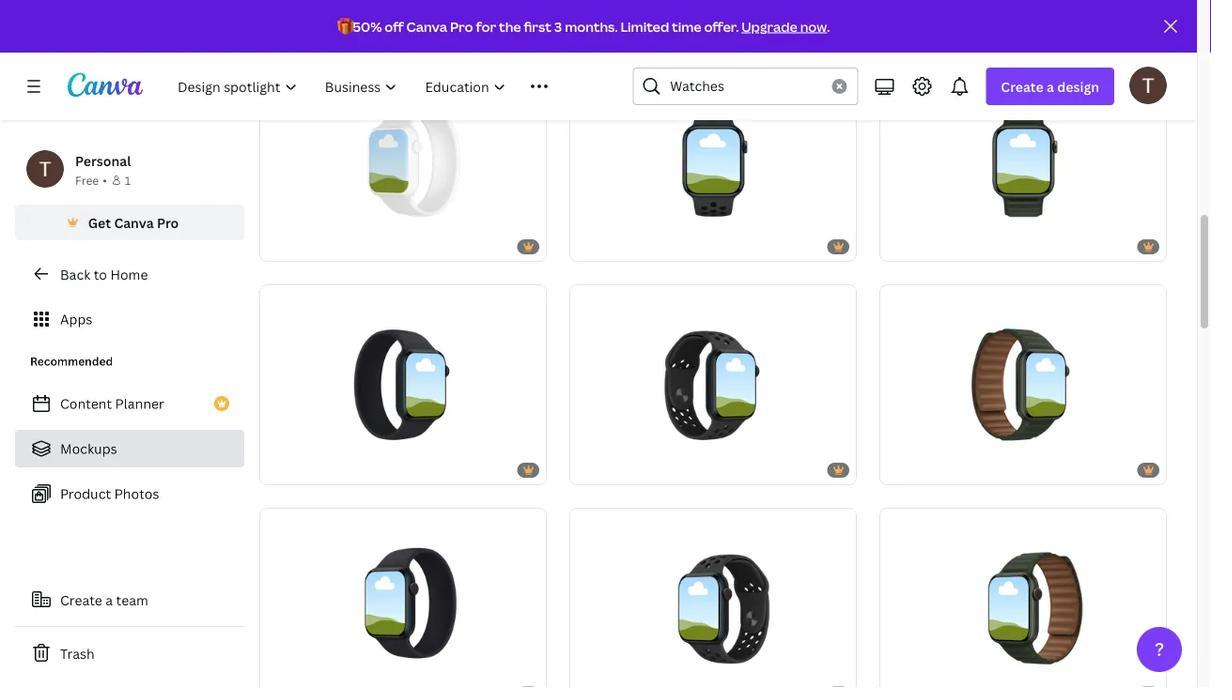 Task type: locate. For each thing, give the bounding box(es) containing it.
0 vertical spatial canva
[[406, 17, 447, 35]]

planner
[[115, 395, 164, 413]]

0 horizontal spatial canva
[[114, 214, 154, 232]]

create left design
[[1001, 78, 1044, 95]]

the
[[499, 17, 521, 35]]

2 vertical spatial green apple watch s7 image
[[879, 508, 1167, 688]]

get canva pro
[[88, 214, 179, 232]]

green apple watch s7 image
[[879, 61, 1167, 262], [879, 285, 1167, 486], [879, 508, 1167, 688]]

a left design
[[1047, 78, 1054, 95]]

1 horizontal spatial a
[[1047, 78, 1054, 95]]

0 horizontal spatial a
[[106, 591, 113, 609]]

a left team
[[106, 591, 113, 609]]

terry turtle image
[[1129, 66, 1167, 104]]

a inside dropdown button
[[1047, 78, 1054, 95]]

0 vertical spatial a
[[1047, 78, 1054, 95]]

pro
[[450, 17, 473, 35], [157, 214, 179, 232]]

trash link
[[15, 635, 244, 673]]

create inside dropdown button
[[1001, 78, 1044, 95]]

canva
[[406, 17, 447, 35], [114, 214, 154, 232]]

list
[[15, 385, 244, 513]]

0 horizontal spatial pro
[[157, 214, 179, 232]]

personal
[[75, 152, 131, 170]]

•
[[103, 172, 107, 188]]

3
[[554, 17, 562, 35]]

back to home link
[[15, 256, 244, 293]]

midnight black apple watch s7 image for 2nd green apple watch s7 image from the bottom
[[569, 285, 857, 486]]

create a team button
[[15, 582, 244, 619]]

1
[[125, 172, 131, 188]]

apps link
[[15, 301, 244, 338]]

create inside button
[[60, 591, 102, 609]]

🎁
[[337, 17, 350, 35]]

1 horizontal spatial canva
[[406, 17, 447, 35]]

create
[[1001, 78, 1044, 95], [60, 591, 102, 609]]

off
[[385, 17, 404, 35]]

upgrade
[[741, 17, 797, 35]]

1 vertical spatial canva
[[114, 214, 154, 232]]

🎁 50% off canva pro for the first 3 months. limited time offer. upgrade now .
[[337, 17, 830, 35]]

1 green apple watch s7 image from the top
[[879, 61, 1167, 262]]

product photos
[[60, 485, 159, 503]]

canva right "off"
[[406, 17, 447, 35]]

0 horizontal spatial create
[[60, 591, 102, 609]]

midnight black apple watch s7 image
[[569, 61, 857, 262], [259, 285, 547, 486], [569, 285, 857, 486], [259, 508, 547, 688], [569, 508, 857, 688]]

0 vertical spatial create
[[1001, 78, 1044, 95]]

pro left for
[[450, 17, 473, 35]]

1 horizontal spatial pro
[[450, 17, 473, 35]]

.
[[827, 17, 830, 35]]

2 green apple watch s7 image from the top
[[879, 285, 1167, 486]]

recommended
[[30, 354, 113, 369]]

pro inside button
[[157, 214, 179, 232]]

midnight black apple watch s7 image for third green apple watch s7 image from the bottom
[[569, 61, 857, 262]]

canva right the get
[[114, 214, 154, 232]]

offer.
[[704, 17, 739, 35]]

months.
[[565, 17, 618, 35]]

0 vertical spatial green apple watch s7 image
[[879, 61, 1167, 262]]

1 vertical spatial a
[[106, 591, 113, 609]]

create for create a team
[[60, 591, 102, 609]]

Label search field
[[670, 69, 821, 104]]

1 vertical spatial green apple watch s7 image
[[879, 285, 1167, 486]]

clay apple watch s7 image
[[259, 61, 547, 262]]

product photos link
[[15, 475, 244, 513]]

group
[[259, 61, 547, 262], [569, 61, 857, 262], [879, 61, 1167, 262], [259, 285, 547, 486], [569, 285, 857, 486], [879, 285, 1167, 486], [259, 508, 547, 688], [569, 508, 857, 688], [879, 508, 1167, 688]]

create for create a design
[[1001, 78, 1044, 95]]

1 vertical spatial create
[[60, 591, 102, 609]]

pro up back to home link
[[157, 214, 179, 232]]

0 vertical spatial pro
[[450, 17, 473, 35]]

content
[[60, 395, 112, 413]]

create left team
[[60, 591, 102, 609]]

content planner link
[[15, 385, 244, 423]]

a
[[1047, 78, 1054, 95], [106, 591, 113, 609]]

create a team
[[60, 591, 148, 609]]

1 vertical spatial pro
[[157, 214, 179, 232]]

now
[[800, 17, 827, 35]]

top level navigation element
[[165, 68, 588, 105], [165, 68, 588, 105]]

a inside button
[[106, 591, 113, 609]]

1 horizontal spatial create
[[1001, 78, 1044, 95]]

back
[[60, 265, 90, 283]]



Task type: describe. For each thing, give the bounding box(es) containing it.
3 green apple watch s7 image from the top
[[879, 508, 1167, 688]]

upgrade now button
[[741, 17, 827, 35]]

apps
[[60, 311, 92, 328]]

time
[[672, 17, 701, 35]]

product
[[60, 485, 111, 503]]

to
[[94, 265, 107, 283]]

create a design
[[1001, 78, 1099, 95]]

team
[[116, 591, 148, 609]]

limited
[[621, 17, 669, 35]]

get canva pro button
[[15, 205, 244, 241]]

free •
[[75, 172, 107, 188]]

a for team
[[106, 591, 113, 609]]

first
[[524, 17, 552, 35]]

50%
[[353, 17, 382, 35]]

midnight black apple watch s7 image for third green apple watch s7 image
[[569, 508, 857, 688]]

a for design
[[1047, 78, 1054, 95]]

mockups link
[[15, 430, 244, 468]]

get
[[88, 214, 111, 232]]

list containing content planner
[[15, 385, 244, 513]]

back to home
[[60, 265, 148, 283]]

canva inside button
[[114, 214, 154, 232]]

design
[[1057, 78, 1099, 95]]

mockups
[[60, 440, 117, 458]]

photos
[[114, 485, 159, 503]]

free
[[75, 172, 99, 188]]

create a design button
[[986, 68, 1114, 105]]

home
[[110, 265, 148, 283]]

for
[[476, 17, 496, 35]]

trash
[[60, 645, 95, 663]]

content planner
[[60, 395, 164, 413]]



Task type: vqa. For each thing, say whether or not it's contained in the screenshot.
Create folder to the left
no



